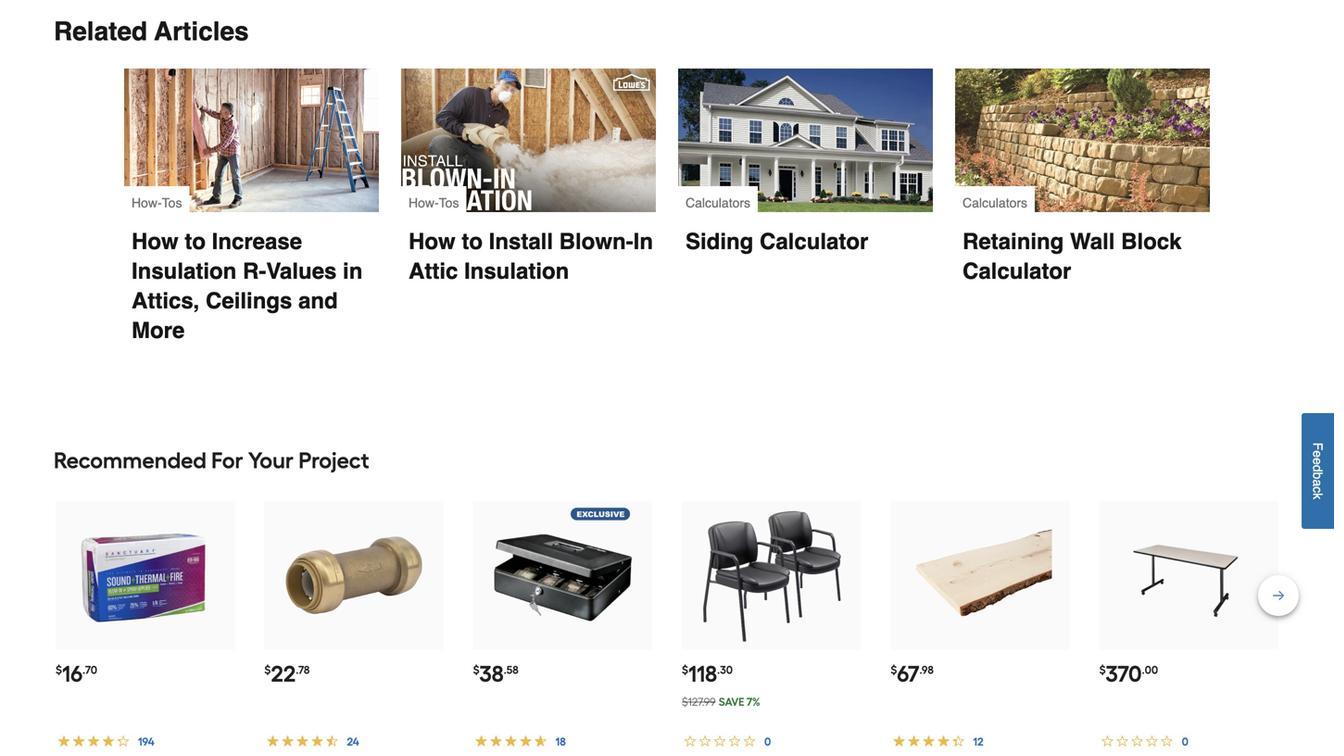 Task type: locate. For each thing, give the bounding box(es) containing it.
1 horizontal spatial how
[[409, 229, 456, 254]]

calculators up 'retaining'
[[963, 196, 1028, 210]]

live edge natural wood pine rectangle craft table top (1.5748-in x 13-in x 72-in) image
[[909, 504, 1052, 647]]

tos for install
[[439, 196, 459, 210]]

recommended
[[54, 447, 207, 474]]

16
[[62, 661, 83, 688]]

1 horizontal spatial how-
[[409, 196, 439, 210]]

2 tos from the left
[[439, 196, 459, 210]]

1 insulation from the left
[[132, 259, 237, 284]]

2 how from the left
[[409, 229, 456, 254]]

0 horizontal spatial how-tos
[[132, 196, 182, 210]]

$ inside "$ 118 .30"
[[682, 664, 689, 677]]

0 horizontal spatial insulation
[[132, 259, 237, 284]]

0 horizontal spatial how
[[132, 229, 179, 254]]

$ left .00
[[1100, 664, 1106, 677]]

tos for increase
[[162, 196, 182, 210]]

.98
[[920, 664, 934, 677]]

regency training off-white 4-person training table (60-in w x 29-in h) image
[[1118, 504, 1261, 647]]

0 horizontal spatial how-
[[132, 196, 162, 210]]

ceilings
[[206, 288, 292, 314]]

to left increase
[[185, 229, 206, 254]]

e up the b
[[1311, 458, 1326, 465]]

how-
[[132, 196, 162, 210], [409, 196, 439, 210]]

2 how- from the left
[[409, 196, 439, 210]]

a
[[1311, 479, 1326, 487]]

$ up $127.99 on the right bottom of the page
[[682, 664, 689, 677]]

blown-
[[559, 229, 634, 254]]

insulation down the "install"
[[464, 259, 569, 284]]

calculators
[[686, 196, 751, 210], [963, 196, 1028, 210]]

0 vertical spatial calculator
[[760, 229, 869, 254]]

c
[[1311, 487, 1326, 493]]

1 how-tos from the left
[[132, 196, 182, 210]]

a two-tier retaining wall made of brown retaining wall blocks and planted with flowers and shrubs. image
[[955, 69, 1210, 212]]

$
[[56, 664, 62, 677], [264, 664, 271, 677], [473, 664, 480, 677], [682, 664, 689, 677], [891, 664, 897, 677], [1100, 664, 1106, 677]]

how inside how to increase insulation r-values in attics, ceilings and more
[[132, 229, 179, 254]]

0 horizontal spatial tos
[[162, 196, 182, 210]]

calculator
[[760, 229, 869, 254], [963, 259, 1072, 284]]

1 how- from the left
[[132, 196, 162, 210]]

and
[[298, 288, 338, 314]]

370
[[1106, 661, 1142, 688]]

calculators up siding
[[686, 196, 751, 210]]

insulation inside how to install blown-in attic insulation
[[464, 259, 569, 284]]

in
[[343, 259, 363, 284]]

1 horizontal spatial calculators
[[963, 196, 1028, 210]]

siding
[[686, 229, 754, 254]]

1 horizontal spatial tos
[[439, 196, 459, 210]]

.70
[[83, 664, 97, 677]]

$ left .70
[[56, 664, 62, 677]]

e
[[1311, 451, 1326, 458], [1311, 458, 1326, 465]]

$127.99 save 7%
[[682, 696, 761, 709]]

articles
[[154, 17, 249, 46]]

2 how-tos from the left
[[409, 196, 459, 210]]

retaining wall block calculator
[[963, 229, 1188, 284]]

1 horizontal spatial how-tos
[[409, 196, 459, 210]]

1 tos from the left
[[162, 196, 182, 210]]

2 calculators from the left
[[963, 196, 1028, 210]]

$ inside $ 22 .78
[[264, 664, 271, 677]]

how up attics,
[[132, 229, 179, 254]]

$ left .58
[[473, 664, 480, 677]]

$ 22 .78
[[264, 661, 310, 688]]

for
[[211, 447, 243, 474]]

118
[[689, 661, 717, 688]]

0 horizontal spatial to
[[185, 229, 206, 254]]

$ inside $ 16 .70
[[56, 664, 62, 677]]

how
[[132, 229, 179, 254], [409, 229, 456, 254]]

a two-story house with white vinyl siding and a gray roof. image
[[678, 69, 933, 212]]

67
[[897, 661, 920, 688]]

insulation
[[132, 259, 237, 284], [464, 259, 569, 284]]

how-tos for how to increase insulation r-values in attics, ceilings and more
[[132, 196, 182, 210]]

a video showing how to add loose-fill insulation to your attic, including how to use a blower. image
[[401, 69, 656, 212]]

f e e d b a c k
[[1311, 443, 1326, 500]]

1 to from the left
[[185, 229, 206, 254]]

$ inside $ 38 .58
[[473, 664, 480, 677]]

how- for how to install blown-in attic insulation
[[409, 196, 439, 210]]

e up d
[[1311, 451, 1326, 458]]

to
[[185, 229, 206, 254], [462, 229, 483, 254]]

how inside how to install blown-in attic insulation
[[409, 229, 456, 254]]

6 $ from the left
[[1100, 664, 1106, 677]]

2 $ from the left
[[264, 664, 271, 677]]

5 $ from the left
[[891, 664, 897, 677]]

how up the "attic"
[[409, 229, 456, 254]]

1 e from the top
[[1311, 451, 1326, 458]]

22
[[271, 661, 296, 688]]

to left the "install"
[[462, 229, 483, 254]]

1 how from the left
[[132, 229, 179, 254]]

$ inside $ 67 .98
[[891, 664, 897, 677]]

$ for 67
[[891, 664, 897, 677]]

your
[[248, 447, 294, 474]]

$ for 118
[[682, 664, 689, 677]]

1 calculators from the left
[[686, 196, 751, 210]]

how-tos
[[132, 196, 182, 210], [409, 196, 459, 210]]

to inside how to install blown-in attic insulation
[[462, 229, 483, 254]]

master lock 0.21-cu ft keyed cash box safe image
[[491, 504, 634, 647]]

1 horizontal spatial insulation
[[464, 259, 569, 284]]

0 horizontal spatial calculators
[[686, 196, 751, 210]]

tos
[[162, 196, 182, 210], [439, 196, 459, 210]]

1 horizontal spatial to
[[462, 229, 483, 254]]

3 $ from the left
[[473, 664, 480, 677]]

1 horizontal spatial calculator
[[963, 259, 1072, 284]]

$ left .98
[[891, 664, 897, 677]]

1 vertical spatial calculator
[[963, 259, 1072, 284]]

2 to from the left
[[462, 229, 483, 254]]

$ for 22
[[264, 664, 271, 677]]

4 $ from the left
[[682, 664, 689, 677]]

1 $ from the left
[[56, 664, 62, 677]]

attics,
[[132, 288, 200, 314]]

insulation up attics,
[[132, 259, 237, 284]]

2 e from the top
[[1311, 458, 1326, 465]]

$ left .78
[[264, 664, 271, 677]]

$ inside $ 370 .00
[[1100, 664, 1106, 677]]

to inside how to increase insulation r-values in attics, ceilings and more
[[185, 229, 206, 254]]

2 insulation from the left
[[464, 259, 569, 284]]

0 horizontal spatial calculator
[[760, 229, 869, 254]]



Task type: vqa. For each thing, say whether or not it's contained in the screenshot.
tos
yes



Task type: describe. For each thing, give the bounding box(es) containing it.
d
[[1311, 465, 1326, 472]]

k
[[1311, 493, 1326, 500]]

save
[[719, 696, 745, 709]]

$ 67 .98
[[891, 661, 934, 688]]

$ 370 .00
[[1100, 661, 1159, 688]]

us greenfiber sanctuary by greenfiber r-60 cellulose blown-in insulation sound barrier 48.7-sq ft per bag (25 lbs.) image
[[74, 504, 217, 647]]

7%
[[747, 696, 761, 709]]

calculators for retaining wall block calculator
[[963, 196, 1028, 210]]

insulation inside how to increase insulation r-values in attics, ceilings and more
[[132, 259, 237, 284]]

increase
[[212, 229, 302, 254]]

how to install blown-in attic insulation
[[409, 229, 659, 284]]

values
[[266, 259, 337, 284]]

r-
[[243, 259, 266, 284]]

calculators for siding calculator
[[686, 196, 751, 210]]

$ for 38
[[473, 664, 480, 677]]

$ 38 .58
[[473, 661, 519, 688]]

related articles
[[54, 17, 249, 46]]

recommended for your project heading
[[54, 442, 1281, 479]]

related
[[54, 17, 147, 46]]

how to increase insulation r-values in attics, ceilings and more
[[132, 229, 368, 343]]

siding calculator
[[686, 229, 869, 254]]

how-tos for how to install blown-in attic insulation
[[409, 196, 459, 210]]

in
[[634, 229, 653, 254]]

f
[[1311, 443, 1326, 451]]

$ for 16
[[56, 664, 62, 677]]

install
[[489, 229, 553, 254]]

.58
[[504, 664, 519, 677]]

vineego black metal frame guest & reception chair | upholstered faux leather | ergonomic design | durable & sturdy | comfortable office experience image
[[700, 504, 843, 647]]

recommended for your project
[[54, 447, 369, 474]]

retaining
[[963, 229, 1064, 254]]

sharkbite brass 3/4-in push-to-connect check valve image
[[282, 504, 426, 647]]

how- for how to increase insulation r-values in attics, ceilings and more
[[132, 196, 162, 210]]

a man installing roll insulation between wall studs. image
[[124, 69, 379, 212]]

.30
[[717, 664, 733, 677]]

38
[[480, 661, 504, 688]]

how for how to install blown-in attic insulation
[[409, 229, 456, 254]]

block
[[1121, 229, 1182, 254]]

how for how to increase insulation r-values in attics, ceilings and more
[[132, 229, 179, 254]]

more
[[132, 318, 185, 343]]

.78
[[296, 664, 310, 677]]

to for increase
[[185, 229, 206, 254]]

$ 16 .70
[[56, 661, 97, 688]]

attic
[[409, 259, 458, 284]]

$127.99
[[682, 696, 716, 709]]

f e e d b a c k button
[[1302, 413, 1334, 529]]

b
[[1311, 472, 1326, 479]]

calculator inside retaining wall block calculator
[[963, 259, 1072, 284]]

wall
[[1070, 229, 1115, 254]]

$ 118 .30
[[682, 661, 733, 688]]

.00
[[1142, 664, 1159, 677]]

$ for 370
[[1100, 664, 1106, 677]]

to for install
[[462, 229, 483, 254]]

project
[[299, 447, 369, 474]]



